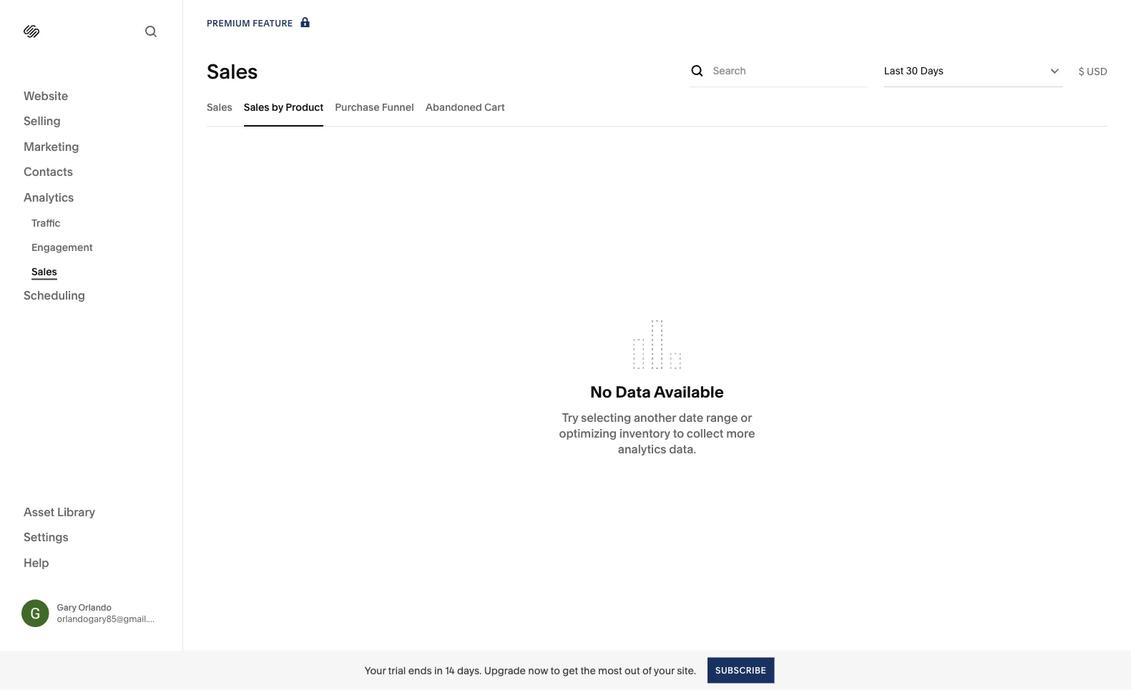 Task type: vqa. For each thing, say whether or not it's contained in the screenshot.
Sales by Product
yes



Task type: describe. For each thing, give the bounding box(es) containing it.
tab list containing sales
[[207, 87, 1108, 127]]

analytics
[[618, 442, 667, 456]]

website
[[24, 89, 68, 103]]

the
[[581, 665, 596, 677]]

another
[[634, 411, 676, 425]]

scheduling
[[24, 289, 85, 303]]

last 30 days
[[884, 65, 944, 77]]

range
[[706, 411, 738, 425]]

most
[[598, 665, 622, 677]]

now
[[528, 665, 548, 677]]

subscribe
[[716, 666, 767, 676]]

website link
[[24, 88, 159, 105]]

purchase funnel button
[[335, 87, 414, 127]]

to for now
[[551, 665, 560, 677]]

product
[[286, 101, 324, 113]]

gary orlando orlandogary85@gmail.com
[[57, 603, 166, 625]]

abandoned cart
[[426, 101, 505, 113]]

sales inside button
[[244, 101, 270, 113]]

of
[[643, 665, 652, 677]]

orlandogary85@gmail.com
[[57, 614, 166, 625]]

optimizing
[[559, 427, 617, 441]]

asset library
[[24, 505, 95, 519]]

sales by product button
[[244, 87, 324, 127]]

by
[[272, 101, 283, 113]]

selecting
[[581, 411, 632, 425]]

sales by product
[[244, 101, 324, 113]]

orlando
[[78, 603, 112, 613]]

premium feature button
[[207, 16, 313, 31]]

abandoned
[[426, 101, 482, 113]]

cart
[[485, 101, 505, 113]]

try
[[562, 411, 579, 425]]

usd
[[1087, 65, 1108, 77]]

14
[[445, 665, 455, 677]]

funnel
[[382, 101, 414, 113]]

date
[[679, 411, 704, 425]]

engagement link
[[31, 235, 167, 259]]

feature
[[253, 18, 293, 29]]

traffic
[[31, 217, 61, 229]]

site.
[[677, 665, 696, 677]]

engagement
[[31, 241, 93, 253]]

settings
[[24, 531, 69, 545]]

sales link
[[31, 259, 167, 284]]

collect
[[687, 427, 724, 441]]

data
[[616, 383, 651, 402]]

settings link
[[24, 530, 159, 547]]



Task type: locate. For each thing, give the bounding box(es) containing it.
days
[[921, 65, 944, 77]]

trial
[[388, 665, 406, 677]]

selling
[[24, 114, 61, 128]]

Search field
[[713, 63, 845, 79]]

in
[[434, 665, 443, 677]]

asset library link
[[24, 505, 159, 521]]

contacts link
[[24, 164, 159, 181]]

last
[[884, 65, 904, 77]]

tab list
[[207, 87, 1108, 127]]

gary
[[57, 603, 76, 613]]

sales
[[207, 59, 258, 83], [207, 101, 232, 113], [244, 101, 270, 113], [31, 266, 57, 278]]

your
[[365, 665, 386, 677]]

marketing
[[24, 140, 79, 154]]

sales inside 'link'
[[31, 266, 57, 278]]

inventory
[[620, 427, 671, 441]]

asset
[[24, 505, 55, 519]]

$ usd
[[1079, 65, 1108, 77]]

1 horizontal spatial to
[[673, 427, 684, 441]]

sales button
[[207, 87, 232, 127]]

upgrade
[[484, 665, 526, 677]]

try selecting another date range or optimizing inventory to collect more analytics data.
[[559, 411, 755, 456]]

out
[[625, 665, 640, 677]]

$
[[1079, 65, 1085, 77]]

30
[[907, 65, 918, 77]]

no
[[591, 383, 612, 402]]

days.
[[457, 665, 482, 677]]

available
[[654, 383, 724, 402]]

purchase funnel
[[335, 101, 414, 113]]

help
[[24, 556, 49, 570]]

data.
[[669, 442, 697, 456]]

analytics link
[[24, 190, 159, 207]]

library
[[57, 505, 95, 519]]

scheduling link
[[24, 288, 159, 305]]

to inside try selecting another date range or optimizing inventory to collect more analytics data.
[[673, 427, 684, 441]]

marketing link
[[24, 139, 159, 156]]

subscribe button
[[708, 658, 775, 684]]

purchase
[[335, 101, 380, 113]]

1 vertical spatial to
[[551, 665, 560, 677]]

your trial ends in 14 days. upgrade now to get the most out of your site.
[[365, 665, 696, 677]]

get
[[563, 665, 578, 677]]

to up data.
[[673, 427, 684, 441]]

analytics
[[24, 190, 74, 204]]

ends
[[408, 665, 432, 677]]

to
[[673, 427, 684, 441], [551, 665, 560, 677]]

or
[[741, 411, 753, 425]]

traffic link
[[31, 211, 167, 235]]

contacts
[[24, 165, 73, 179]]

premium
[[207, 18, 250, 29]]

last 30 days button
[[884, 55, 1063, 87]]

to for inventory
[[673, 427, 684, 441]]

your
[[654, 665, 675, 677]]

0 horizontal spatial to
[[551, 665, 560, 677]]

selling link
[[24, 113, 159, 130]]

0 vertical spatial to
[[673, 427, 684, 441]]

premium feature
[[207, 18, 293, 29]]

help link
[[24, 555, 49, 571]]

no data available
[[591, 383, 724, 402]]

to left get
[[551, 665, 560, 677]]

more
[[727, 427, 755, 441]]

abandoned cart button
[[426, 87, 505, 127]]



